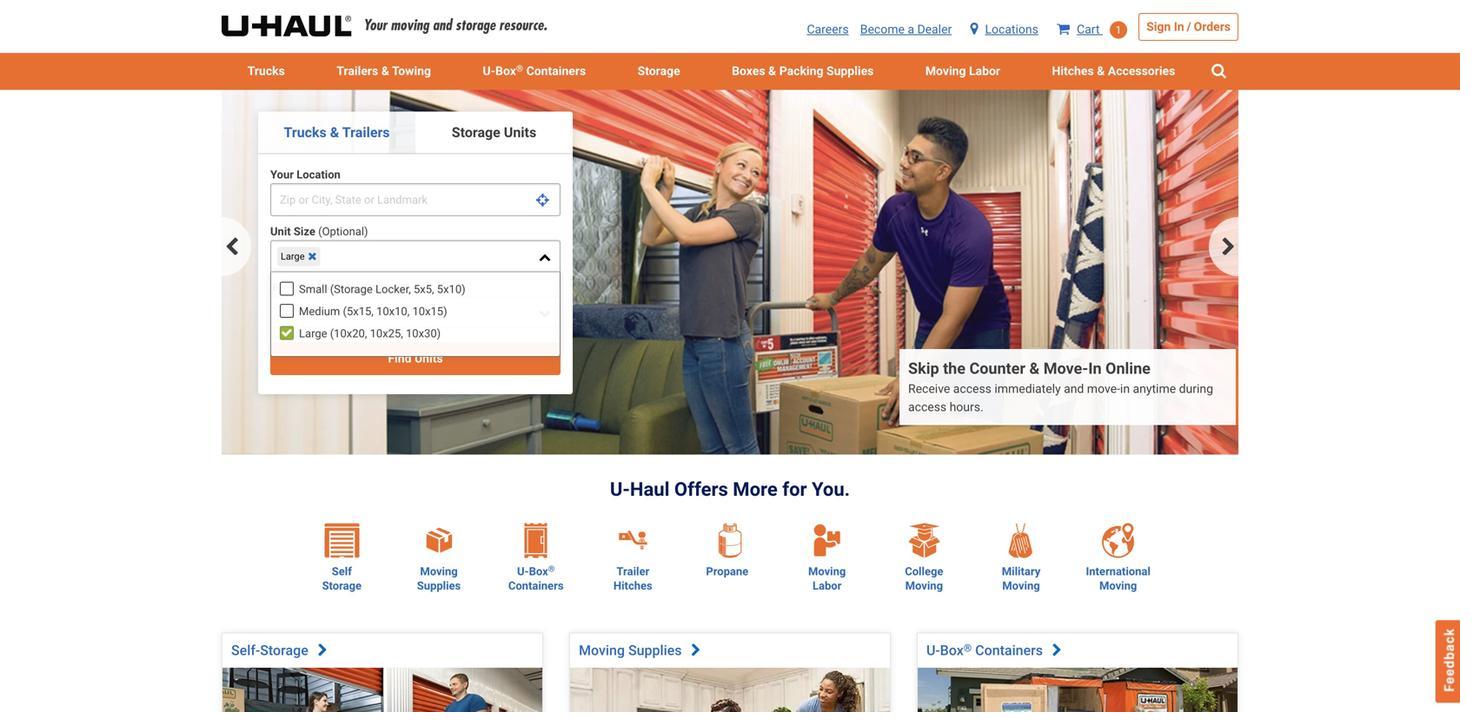 Task type: locate. For each thing, give the bounding box(es) containing it.
you have 1 item in your cart. element
[[1110, 21, 1127, 39]]

10x15)
[[412, 305, 447, 318]]

1 horizontal spatial labor
[[969, 64, 1000, 78]]

trailers left "towing"
[[337, 64, 378, 78]]

hitches down 'trailer'
[[614, 580, 653, 593]]

u-haul self-storage icon image
[[325, 524, 359, 558], [325, 524, 359, 558]]

1 horizontal spatial supplies
[[628, 643, 682, 659]]

2 vertical spatial containers
[[975, 643, 1043, 659]]

2 vertical spatial box
[[940, 643, 964, 659]]

your location
[[270, 168, 341, 181]]

0 vertical spatial box
[[495, 64, 516, 78]]

become a dealer link
[[860, 22, 952, 37]]

& inside hitches & accessories link
[[1097, 64, 1105, 78]]

hitches
[[1052, 64, 1094, 78], [614, 580, 653, 593]]

0 horizontal spatial box
[[495, 64, 516, 78]]

0 vertical spatial units
[[504, 124, 536, 141]]

storage units
[[452, 124, 536, 141]]

banner
[[0, 0, 1460, 90]]

0 vertical spatial containers
[[526, 64, 586, 78]]

1 vertical spatial labor
[[813, 580, 842, 593]]

1 horizontal spatial units
[[504, 124, 536, 141]]

1 vertical spatial hitches
[[614, 580, 653, 593]]

2 horizontal spatial box
[[940, 643, 964, 659]]

& inside skip the counter & move-in online receive access immediately and move-in anytime during access hours.
[[1030, 360, 1040, 378]]

units down 10x30)
[[415, 352, 443, 366]]

u-haul u-box container icon image
[[519, 524, 553, 558], [525, 524, 547, 558]]

boxes & packing supplies link
[[706, 53, 900, 90]]

moving
[[926, 64, 966, 78], [420, 566, 458, 579], [808, 566, 846, 579], [905, 580, 943, 593], [1002, 580, 1040, 593], [1100, 580, 1137, 593], [579, 643, 625, 659]]

access up hours.
[[953, 382, 992, 396]]

& up "immediately"
[[1030, 360, 1040, 378]]

move-
[[1044, 360, 1088, 378]]

unit
[[270, 225, 291, 238]]

& left accessories
[[1097, 64, 1105, 78]]

0 horizontal spatial access
[[908, 400, 947, 415]]

1 vertical spatial units
[[415, 352, 443, 366]]

0 vertical spatial moving labor
[[926, 64, 1000, 78]]

0 vertical spatial labor
[[969, 64, 1000, 78]]

1 vertical spatial access
[[908, 400, 947, 415]]

0 horizontal spatial moving supplies
[[417, 566, 461, 593]]

military moving
[[1002, 566, 1041, 593]]

tab list inside skip the counter & move-in online banner
[[258, 112, 573, 154]]

immediately
[[995, 382, 1061, 396]]

0 vertical spatial u-box containers
[[483, 64, 586, 78]]

1 vertical spatial moving supplies
[[579, 643, 685, 659]]

1 horizontal spatial moving labor
[[926, 64, 1000, 78]]

0 vertical spatial large
[[281, 251, 305, 262]]

small
[[299, 283, 327, 296]]

large down "medium"
[[299, 327, 327, 340]]

0 vertical spatial trailers
[[337, 64, 378, 78]]

u-haul propane tank icon image
[[713, 524, 748, 558], [719, 524, 742, 558]]

in
[[1120, 382, 1130, 396]]

tab list containing trucks & trailers
[[258, 112, 573, 154]]

self-
[[231, 643, 260, 659]]

0 vertical spatial hitches
[[1052, 64, 1094, 78]]

containers inside 'menu'
[[526, 64, 586, 78]]

find
[[388, 352, 412, 366]]

2 u-haul moving labor icon image from the left
[[812, 522, 841, 558]]

trailers inside trucks & trailers link
[[342, 124, 390, 141]]

0 vertical spatial supplies
[[827, 64, 874, 78]]

u-haul trailer hitch icon image
[[612, 524, 654, 558], [638, 532, 646, 539]]

hitches & accessories
[[1052, 64, 1175, 78]]

cart
[[1077, 22, 1103, 37]]

0 horizontal spatial labor
[[813, 580, 842, 593]]

college moving
[[905, 566, 943, 593]]

0 vertical spatial trucks
[[247, 64, 285, 78]]

1 vertical spatial large
[[299, 327, 327, 340]]

in / orders
[[1174, 20, 1231, 34]]

& inside the boxes & packing supplies link
[[768, 64, 776, 78]]

trucks & trailers link
[[258, 112, 415, 153]]

u-haul offers more for you.
[[610, 479, 850, 501]]

your
[[270, 168, 294, 181]]

labor
[[969, 64, 1000, 78], [813, 580, 842, 593]]

become a dealer
[[860, 22, 952, 37]]

become
[[860, 22, 905, 37]]

units up use my current location image
[[504, 124, 536, 141]]

0 horizontal spatial supplies
[[417, 580, 461, 593]]

containers
[[526, 64, 586, 78], [508, 580, 564, 593], [975, 643, 1043, 659]]

0 vertical spatial access
[[953, 382, 992, 396]]

trucks inside tab list
[[284, 124, 327, 141]]

u-haul moving labor icon image
[[810, 522, 845, 558], [812, 522, 841, 558]]

&
[[381, 64, 389, 78], [768, 64, 776, 78], [1097, 64, 1105, 78], [330, 124, 339, 141], [1030, 360, 1040, 378]]

small (storage locker, 5x5, 5x10)
[[299, 283, 466, 296]]

supplies
[[827, 64, 874, 78], [417, 580, 461, 593], [628, 643, 682, 659]]

1 horizontal spatial box
[[529, 566, 548, 579]]

trailers inside trailers & towing link
[[337, 64, 378, 78]]

navigation
[[222, 217, 1239, 276]]

2 u-haul u-box container icon image from the left
[[525, 524, 547, 558]]

trailers
[[337, 64, 378, 78], [342, 124, 390, 141]]

storage
[[638, 64, 680, 78], [452, 124, 501, 141], [317, 281, 356, 294], [322, 580, 362, 593], [260, 643, 308, 659]]

family loading a u-box container in their driveway image
[[918, 668, 1238, 713]]

box
[[495, 64, 516, 78], [529, 566, 548, 579], [940, 643, 964, 659]]

u-haul moving supplies box icon image
[[418, 524, 460, 558], [425, 527, 454, 555]]

1 vertical spatial u-box containers
[[508, 566, 564, 593]]

(optional) up 10x10,
[[359, 281, 409, 294]]

moving labor
[[926, 64, 1000, 78], [808, 566, 846, 593]]

units inside button
[[415, 352, 443, 366]]

hitches down cart
[[1052, 64, 1094, 78]]

(optional) right "size"
[[318, 225, 368, 238]]

& inside trucks & trailers link
[[330, 124, 339, 141]]

in
[[1088, 360, 1102, 378]]

0 horizontal spatial moving labor
[[808, 566, 846, 593]]

sign
[[1147, 20, 1171, 34]]

u-box containers
[[483, 64, 586, 78], [508, 566, 564, 593], [927, 643, 1047, 659]]

military
[[1002, 566, 1041, 579]]

& right boxes
[[768, 64, 776, 78]]

5x5,
[[414, 283, 434, 296]]

haul
[[630, 479, 670, 501]]

trucks
[[247, 64, 285, 78], [284, 124, 327, 141]]

2 horizontal spatial supplies
[[827, 64, 874, 78]]

storage link
[[612, 53, 706, 90]]

1 horizontal spatial hitches
[[1052, 64, 1094, 78]]

& left "towing"
[[381, 64, 389, 78]]

international moves icon image
[[1101, 524, 1136, 558]]

self storage
[[322, 566, 362, 593]]

the
[[943, 360, 966, 378]]

& for packing
[[768, 64, 776, 78]]

& inside trailers & towing link
[[381, 64, 389, 78]]

sign in / orders
[[1147, 20, 1231, 34]]

and
[[1064, 382, 1084, 396]]

large for large (10x20, 10x25, 10x30)
[[299, 327, 327, 340]]

tab list
[[258, 112, 573, 154]]

trailer
[[617, 566, 650, 579]]

0 vertical spatial moving supplies
[[417, 566, 461, 593]]

large
[[281, 251, 305, 262], [299, 327, 327, 340]]

access down receive
[[908, 400, 947, 415]]

1 u-haul u-box container icon image from the left
[[519, 524, 553, 558]]

u- inside 'menu'
[[483, 64, 496, 78]]

& up the location
[[330, 124, 339, 141]]

menu
[[222, 53, 1239, 90]]

units for storage units
[[504, 124, 536, 141]]

2 vertical spatial supplies
[[628, 643, 682, 659]]

1 vertical spatial supplies
[[417, 580, 461, 593]]

move-
[[1087, 382, 1120, 396]]

& for trailers
[[330, 124, 339, 141]]

dealer
[[917, 22, 952, 37]]

find units form
[[270, 166, 561, 376]]

more
[[733, 479, 778, 501]]

moving inside moving labor link
[[926, 64, 966, 78]]

college
[[905, 566, 943, 579]]

1 vertical spatial moving labor
[[808, 566, 846, 593]]

1 vertical spatial trucks
[[284, 124, 327, 141]]

trucks inside 'menu'
[[247, 64, 285, 78]]

(optional)
[[318, 225, 368, 238], [359, 281, 409, 294]]

moving labor inside moving labor link
[[926, 64, 1000, 78]]

location
[[297, 168, 341, 181]]

moving supplies
[[417, 566, 461, 593], [579, 643, 685, 659]]

units
[[504, 124, 536, 141], [415, 352, 443, 366]]

(storage
[[330, 283, 373, 296]]

large down "size"
[[281, 251, 305, 262]]

a
[[908, 22, 914, 37]]

1 vertical spatial trailers
[[342, 124, 390, 141]]

0 horizontal spatial units
[[415, 352, 443, 366]]

trucks for trucks & trailers
[[284, 124, 327, 141]]

supplies inside the boxes & packing supplies link
[[827, 64, 874, 78]]

trailers down trailers & towing link
[[342, 124, 390, 141]]

u-
[[483, 64, 496, 78], [610, 479, 630, 501], [517, 566, 529, 579], [927, 643, 940, 659]]



Task type: describe. For each thing, give the bounding box(es) containing it.
trucks for trucks
[[247, 64, 285, 78]]

during
[[1179, 382, 1213, 396]]

trucks link
[[222, 53, 311, 90]]

storage inside find units "form"
[[317, 281, 356, 294]]

0 vertical spatial (optional)
[[318, 225, 368, 238]]

(10x20,
[[330, 327, 367, 340]]

1
[[1116, 24, 1122, 36]]

moving inside college moving
[[905, 580, 943, 593]]

units for find units
[[415, 352, 443, 366]]

banner containing sign in / orders
[[0, 0, 1460, 90]]

1 vertical spatial box
[[529, 566, 548, 579]]

find units button
[[270, 343, 561, 376]]

locations
[[985, 22, 1039, 37]]

packing
[[779, 64, 824, 78]]

1 u-haul propane tank icon image from the left
[[713, 524, 748, 558]]

skip the counter & move-in online banner
[[222, 90, 1239, 463]]

self-storage link
[[231, 643, 329, 660]]

use my current location image
[[536, 194, 549, 207]]

hitches inside 'menu'
[[1052, 64, 1094, 78]]

locations link
[[970, 22, 1039, 37]]

storage inside 'menu'
[[638, 64, 680, 78]]

(5x15,
[[343, 305, 374, 318]]

international
[[1086, 566, 1151, 579]]

hours.
[[950, 400, 984, 415]]

skip the counter & move-in online receive access immediately and move-in anytime during access hours.
[[908, 360, 1213, 415]]

large for large
[[281, 251, 305, 262]]

u-box containers inside 'menu'
[[483, 64, 586, 78]]

moving inside international moving
[[1100, 580, 1137, 593]]

couple moving items into a u-haul storage facility image
[[222, 90, 1239, 455]]

u-haul college moving icon image
[[907, 524, 942, 558]]

moving supplies link
[[579, 643, 703, 660]]

moving labor link
[[900, 53, 1026, 90]]

0 horizontal spatial hitches
[[614, 580, 653, 593]]

unit size (optional)
[[270, 225, 368, 238]]

locker,
[[376, 283, 411, 296]]

types
[[270, 281, 301, 294]]

1 horizontal spatial moving supplies
[[579, 643, 685, 659]]

Your Location text field
[[270, 183, 561, 217]]

10x10,
[[376, 305, 410, 318]]

you.
[[812, 479, 850, 501]]

careers link
[[807, 22, 849, 37]]

sign in / orders link
[[1139, 13, 1239, 41]]

trailers & towing
[[337, 64, 431, 78]]

counter
[[970, 360, 1026, 378]]

menu containing trucks
[[222, 53, 1239, 90]]

2 u-haul propane tank icon image from the left
[[719, 524, 742, 558]]

moving inside the moving supplies link
[[579, 643, 625, 659]]

towing
[[392, 64, 431, 78]]

self-storage
[[231, 643, 312, 659]]

labor inside moving labor link
[[969, 64, 1000, 78]]

of
[[304, 281, 314, 294]]

& for accessories
[[1097, 64, 1105, 78]]

careers
[[807, 22, 849, 37]]

boxes & packing supplies
[[732, 64, 874, 78]]

10x25,
[[370, 327, 403, 340]]

1 vertical spatial containers
[[508, 580, 564, 593]]

receive
[[908, 382, 950, 396]]

types of storage (optional)
[[270, 281, 409, 294]]

for
[[782, 479, 807, 501]]

large (10x20, 10x25, 10x30)
[[299, 327, 441, 340]]

propane link
[[695, 524, 766, 579]]

skip
[[908, 360, 939, 378]]

international moving
[[1086, 566, 1151, 593]]

family loading u-haul boxes in their kitchen image
[[570, 668, 890, 713]]

propane
[[706, 566, 751, 579]]

select
[[280, 307, 311, 320]]

supplies inside the moving supplies link
[[628, 643, 682, 659]]

1 horizontal spatial access
[[953, 382, 992, 396]]

self
[[332, 566, 352, 579]]

10x30)
[[406, 327, 441, 340]]

1 u-haul moving labor icon image from the left
[[810, 522, 845, 558]]

military tags icon image
[[1004, 524, 1039, 558]]

anytime
[[1133, 382, 1176, 396]]

medium (5x15, 10x10, 10x15)
[[299, 305, 447, 318]]

hitches & accessories link
[[1026, 53, 1201, 90]]

storage units link
[[415, 112, 573, 153]]

5x10)
[[437, 283, 466, 296]]

1 vertical spatial (optional)
[[359, 281, 409, 294]]

medium
[[299, 305, 340, 318]]

2 vertical spatial u-box containers
[[927, 643, 1047, 659]]

couple loading a storage unit at a u-haul facility image
[[223, 668, 542, 713]]

find units
[[388, 352, 443, 366]]

moving inside military moving
[[1002, 580, 1040, 593]]

trucks & trailers
[[284, 124, 390, 141]]

online
[[1106, 360, 1151, 378]]

box inside 'menu'
[[495, 64, 516, 78]]

& for towing
[[381, 64, 389, 78]]

trailers & towing link
[[311, 53, 457, 90]]

boxes
[[732, 64, 765, 78]]

trailer hitches
[[614, 566, 653, 593]]

offers
[[674, 479, 728, 501]]

accessories
[[1108, 64, 1175, 78]]

size
[[294, 225, 315, 238]]



Task type: vqa. For each thing, say whether or not it's contained in the screenshot.
Sealable Mattress Bags for Moving image
no



